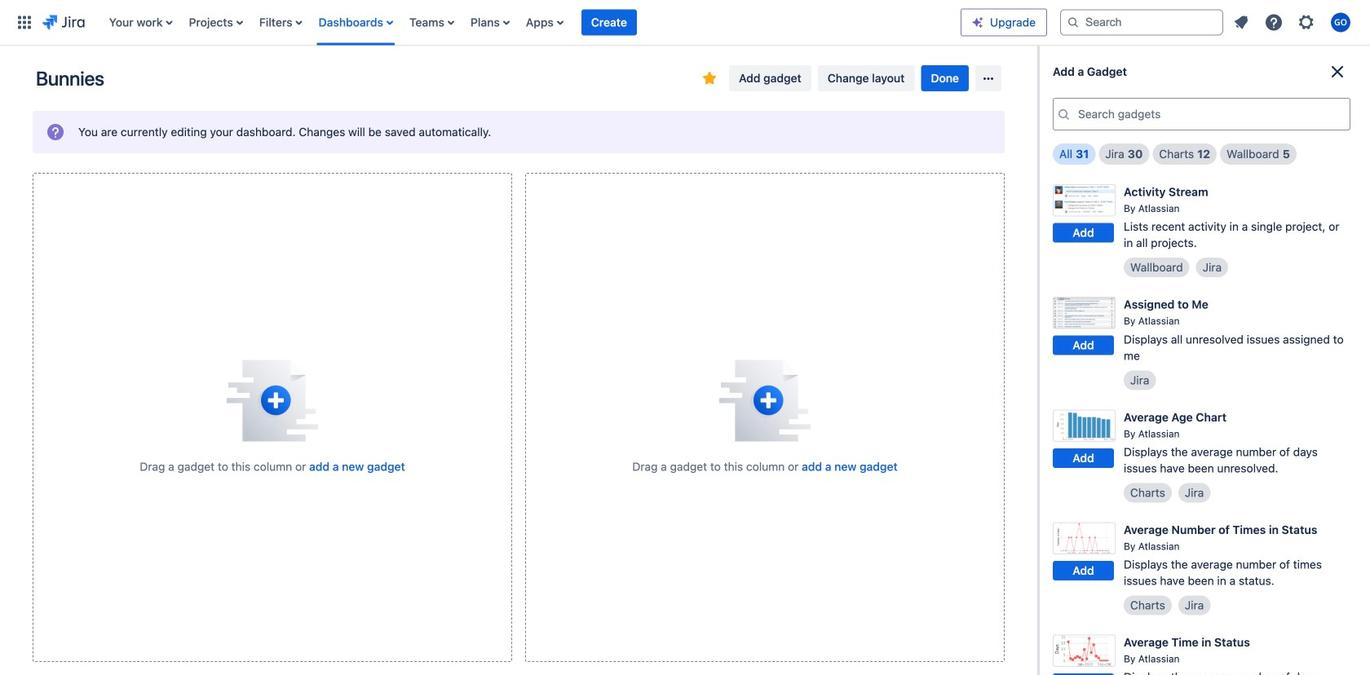 Task type: vqa. For each thing, say whether or not it's contained in the screenshot.
Star Customer Interview Report image
no



Task type: describe. For each thing, give the bounding box(es) containing it.
appswitcher icon image
[[15, 13, 34, 32]]

average time in status image
[[1053, 635, 1116, 667]]

search image
[[1067, 16, 1080, 29]]

star bunnies image
[[700, 69, 719, 88]]

average number of times in status image
[[1053, 522, 1116, 555]]

primary element
[[10, 0, 961, 45]]

0 horizontal spatial list
[[101, 0, 961, 45]]



Task type: locate. For each thing, give the bounding box(es) containing it.
your profile and settings image
[[1331, 13, 1351, 32]]

help image
[[1264, 13, 1284, 32]]

settings image
[[1297, 13, 1316, 32]]

notifications image
[[1232, 13, 1251, 32]]

activity stream image
[[1053, 184, 1116, 217]]

average age chart image
[[1053, 410, 1116, 442]]

assigned to me image
[[1053, 297, 1116, 329]]

1 horizontal spatial list
[[1227, 8, 1361, 37]]

jira image
[[42, 13, 85, 32], [42, 13, 85, 32]]

Search gadgets field
[[1073, 100, 1350, 129]]

Search field
[[1060, 9, 1223, 35]]

banner
[[0, 0, 1370, 46]]

more dashboard actions image
[[979, 69, 998, 88]]

None search field
[[1060, 9, 1223, 35]]

list
[[101, 0, 961, 45], [1227, 8, 1361, 37]]

list item
[[581, 0, 637, 45]]



